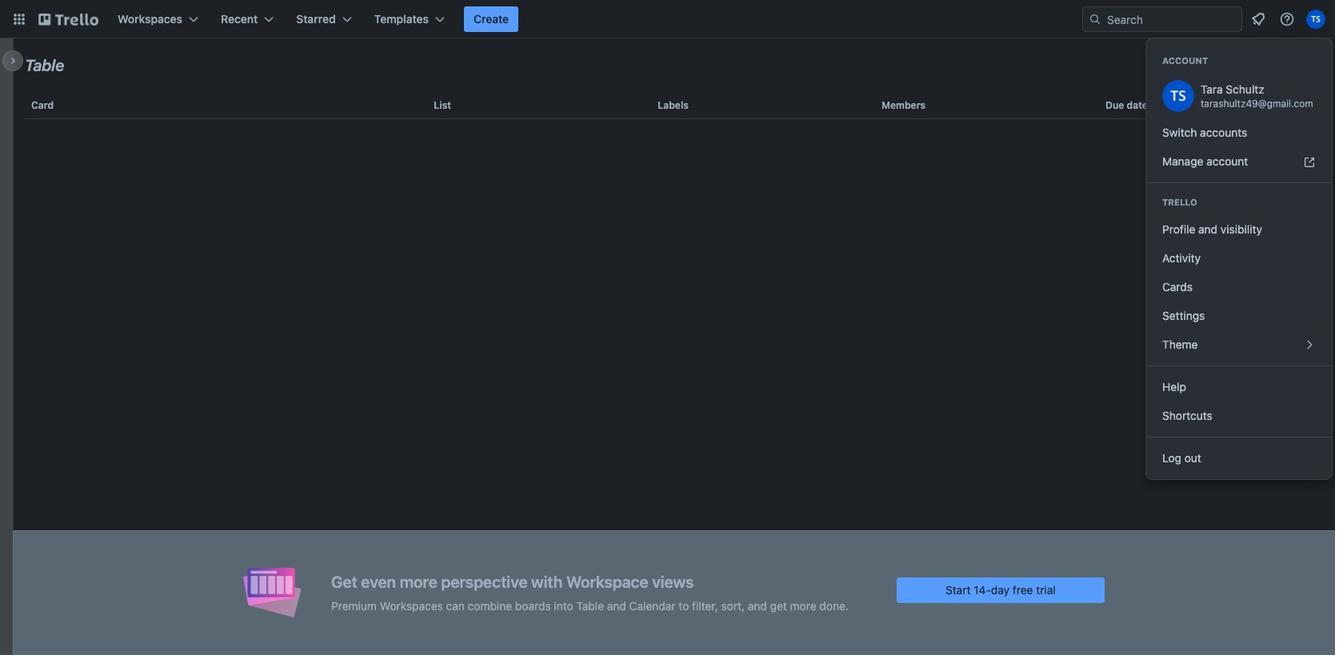 Task type: vqa. For each thing, say whether or not it's contained in the screenshot.
the Email-
no



Task type: locate. For each thing, give the bounding box(es) containing it.
premium
[[331, 599, 377, 613]]

table up the card
[[25, 56, 64, 74]]

shortcuts
[[1163, 409, 1213, 423]]

account
[[1207, 154, 1249, 168]]

back to home image
[[38, 6, 98, 32]]

and right profile
[[1199, 223, 1218, 236]]

get
[[770, 599, 787, 613]]

theme button
[[1147, 331, 1333, 359]]

1 horizontal spatial tara schultz (taraschultz7) image
[[1307, 10, 1326, 29]]

2 horizontal spatial and
[[1199, 223, 1218, 236]]

open information menu image
[[1280, 11, 1296, 27]]

manage
[[1163, 154, 1204, 168]]

table inside get even more perspective with workspace views premium workspaces can combine boards into table and calendar to filter, sort, and get more done.
[[577, 599, 604, 613]]

0 horizontal spatial workspaces
[[118, 12, 183, 26]]

get even more perspective with workspace views premium workspaces can combine boards into table and calendar to filter, sort, and get more done.
[[331, 573, 849, 613]]

log out button
[[1147, 444, 1333, 473]]

1 vertical spatial tara schultz (taraschultz7) image
[[1163, 80, 1195, 112]]

get
[[331, 573, 358, 591]]

more
[[400, 573, 438, 591], [790, 599, 817, 613]]

labels
[[658, 99, 689, 111]]

trial
[[1037, 583, 1056, 597]]

due
[[1106, 99, 1125, 111]]

create button
[[464, 6, 519, 32]]

activity
[[1163, 251, 1201, 265]]

starred button
[[287, 6, 362, 32]]

log out
[[1163, 451, 1202, 465]]

out
[[1185, 451, 1202, 465]]

1 horizontal spatial workspaces
[[380, 599, 443, 613]]

0 vertical spatial workspaces
[[118, 12, 183, 26]]

members
[[882, 99, 926, 111]]

templates button
[[365, 6, 455, 32]]

recent button
[[211, 6, 284, 32]]

help
[[1163, 380, 1187, 394]]

more right get
[[790, 599, 817, 613]]

workspaces button
[[108, 6, 208, 32]]

tara schultz tarashultz49@gmail.com
[[1201, 82, 1314, 110]]

1 vertical spatial table
[[577, 599, 604, 613]]

tara schultz (taraschultz7) image right open information menu image
[[1307, 10, 1326, 29]]

tara
[[1201, 82, 1223, 96]]

start
[[946, 583, 971, 597]]

0 notifications image
[[1249, 10, 1269, 29]]

1 horizontal spatial table
[[577, 599, 604, 613]]

workspaces inside popup button
[[118, 12, 183, 26]]

recent
[[221, 12, 258, 26]]

theme
[[1163, 338, 1199, 351]]

1 vertical spatial workspaces
[[380, 599, 443, 613]]

1 horizontal spatial more
[[790, 599, 817, 613]]

labels button
[[652, 86, 876, 125]]

0 vertical spatial more
[[400, 573, 438, 591]]

search image
[[1089, 13, 1102, 26]]

workspaces
[[118, 12, 183, 26], [380, 599, 443, 613]]

even
[[361, 573, 396, 591]]

Search field
[[1102, 7, 1242, 31]]

to
[[679, 599, 689, 613]]

table
[[13, 86, 1336, 655]]

tara schultz (taraschultz7) image
[[1307, 10, 1326, 29], [1163, 80, 1195, 112]]

combine
[[468, 599, 512, 613]]

due date button
[[1100, 86, 1324, 125]]

0 horizontal spatial table
[[25, 56, 64, 74]]

0 horizontal spatial tara schultz (taraschultz7) image
[[1163, 80, 1195, 112]]

more right even
[[400, 573, 438, 591]]

0 vertical spatial table
[[25, 56, 64, 74]]

and
[[1199, 223, 1218, 236], [607, 599, 627, 613], [748, 599, 767, 613]]

switch
[[1163, 126, 1198, 139]]

table right "into"
[[577, 599, 604, 613]]

views
[[652, 573, 694, 591]]

can
[[446, 599, 465, 613]]

0 vertical spatial tara schultz (taraschultz7) image
[[1307, 10, 1326, 29]]

table
[[25, 56, 64, 74], [577, 599, 604, 613]]

settings link
[[1147, 302, 1333, 331]]

members button
[[876, 86, 1100, 125]]

and down workspace
[[607, 599, 627, 613]]

shortcuts button
[[1147, 402, 1333, 431]]

and left get
[[748, 599, 767, 613]]

row
[[25, 86, 1324, 125]]

switch accounts
[[1163, 126, 1248, 139]]

list
[[434, 99, 451, 111]]

start 14-day free trial
[[946, 583, 1056, 597]]

switch accounts link
[[1147, 118, 1333, 147]]

tarashultz49@gmail.com
[[1201, 98, 1314, 110]]

calendar
[[630, 599, 676, 613]]

log
[[1163, 451, 1182, 465]]

profile and visibility
[[1163, 223, 1263, 236]]

1 vertical spatial more
[[790, 599, 817, 613]]

tara schultz (taraschultz7) image left tara
[[1163, 80, 1195, 112]]



Task type: describe. For each thing, give the bounding box(es) containing it.
0 horizontal spatial more
[[400, 573, 438, 591]]

workspaces inside get even more perspective with workspace views premium workspaces can combine boards into table and calendar to filter, sort, and get more done.
[[380, 599, 443, 613]]

done.
[[820, 599, 849, 613]]

start 14-day free trial link
[[897, 577, 1105, 603]]

due date
[[1106, 99, 1148, 111]]

card
[[31, 99, 54, 111]]

profile and visibility link
[[1147, 215, 1333, 244]]

0 horizontal spatial and
[[607, 599, 627, 613]]

1 horizontal spatial and
[[748, 599, 767, 613]]

into
[[554, 599, 574, 613]]

cards link
[[1147, 273, 1333, 302]]

activity link
[[1147, 244, 1333, 273]]

help link
[[1147, 373, 1333, 402]]

free
[[1013, 583, 1034, 597]]

primary element
[[0, 0, 1336, 38]]

cards
[[1163, 280, 1193, 294]]

row containing card
[[25, 86, 1324, 125]]

table containing card
[[13, 86, 1336, 655]]

create
[[474, 12, 509, 26]]

boards
[[515, 599, 551, 613]]

filter,
[[692, 599, 719, 613]]

day
[[992, 583, 1010, 597]]

manage account link
[[1147, 147, 1333, 176]]

accounts
[[1201, 126, 1248, 139]]

settings
[[1163, 309, 1206, 323]]

with
[[531, 573, 563, 591]]

Table text field
[[25, 50, 64, 81]]

trello
[[1163, 197, 1198, 207]]

sort,
[[722, 599, 745, 613]]

schultz
[[1226, 82, 1265, 96]]

starred
[[296, 12, 336, 26]]

templates
[[374, 12, 429, 26]]

visibility
[[1221, 223, 1263, 236]]

workspace
[[567, 573, 649, 591]]

perspective
[[441, 573, 528, 591]]

date
[[1127, 99, 1148, 111]]

and inside 'link'
[[1199, 223, 1218, 236]]

account
[[1163, 55, 1209, 66]]

14-
[[974, 583, 992, 597]]

list button
[[428, 86, 652, 125]]

manage account
[[1163, 154, 1249, 168]]

card button
[[25, 86, 428, 125]]

profile
[[1163, 223, 1196, 236]]



